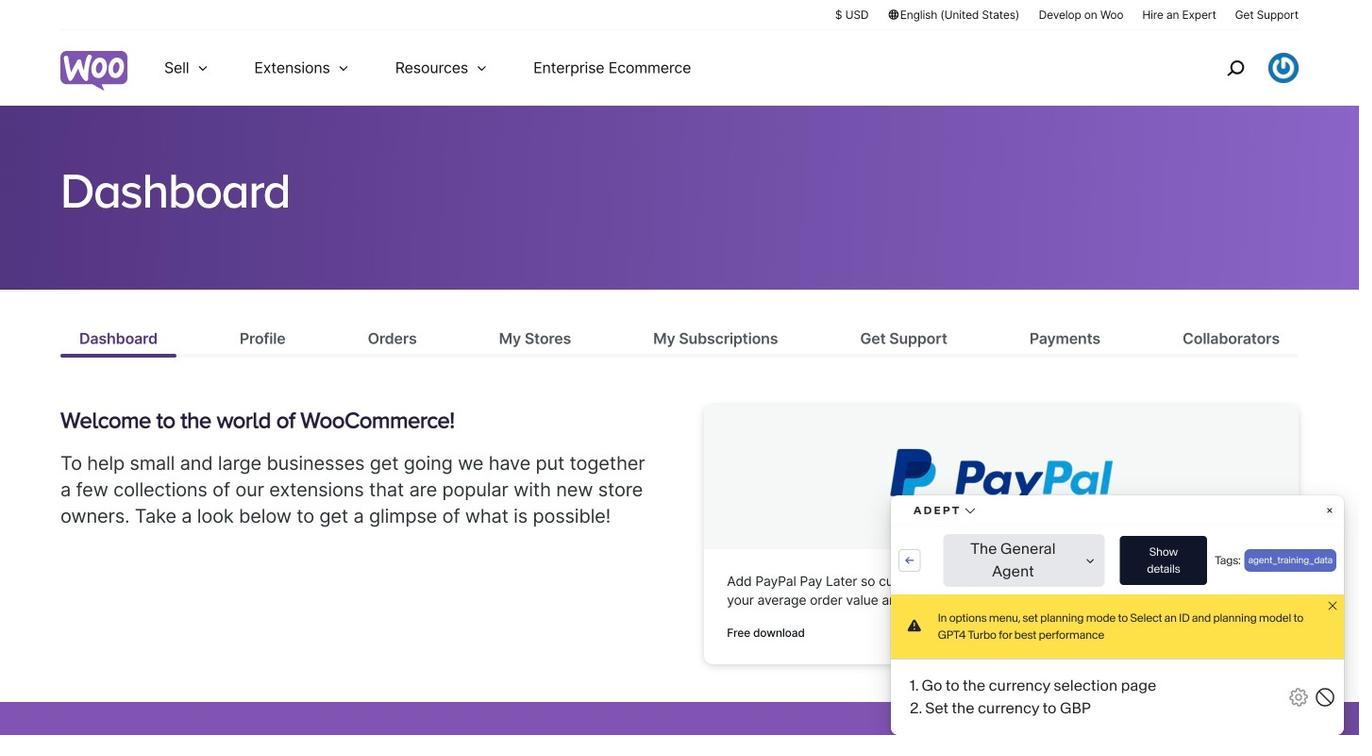 Task type: describe. For each thing, give the bounding box(es) containing it.
open account menu image
[[1269, 53, 1299, 83]]



Task type: locate. For each thing, give the bounding box(es) containing it.
search image
[[1221, 53, 1251, 83]]

service navigation menu element
[[1187, 37, 1299, 99]]



Task type: vqa. For each thing, say whether or not it's contained in the screenshot.
Search 'icon'
yes



